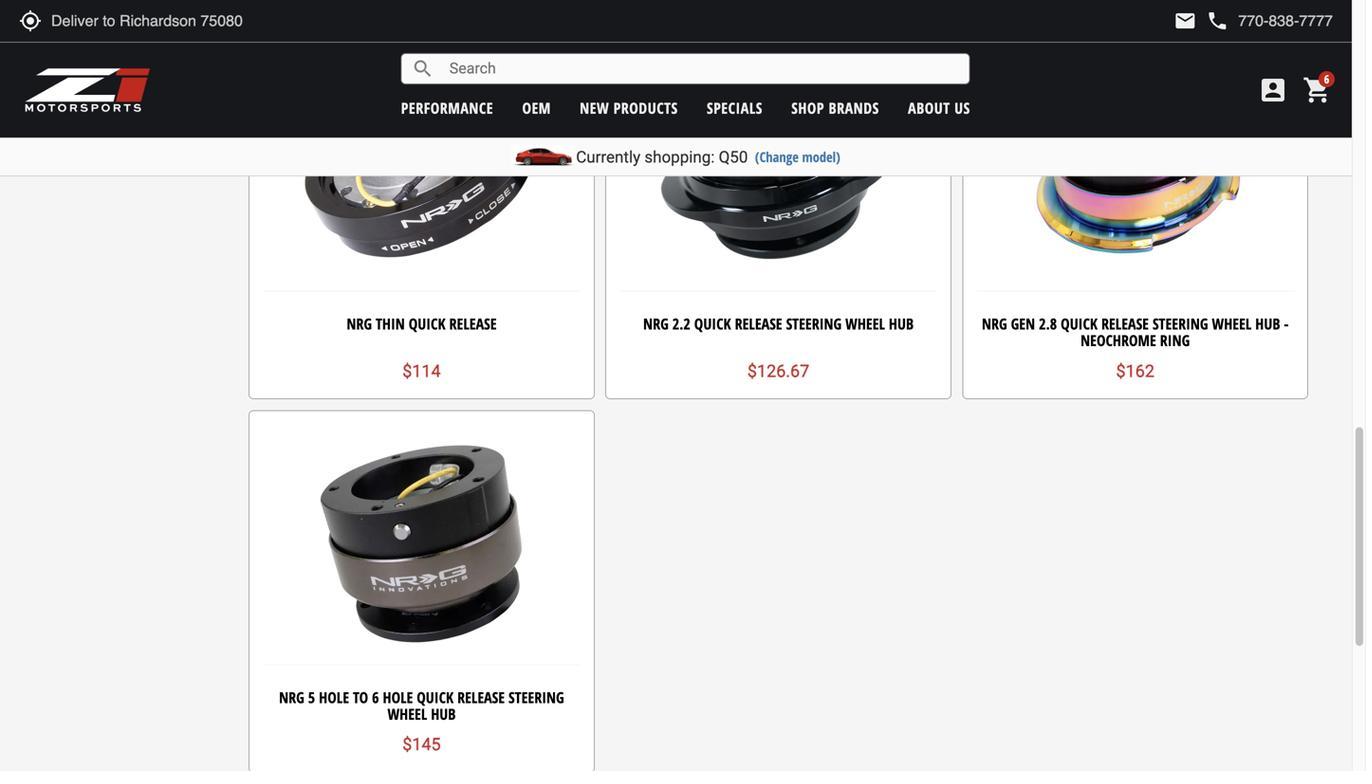 Task type: locate. For each thing, give the bounding box(es) containing it.
hole right 6
[[383, 688, 413, 708]]

nrg
[[347, 314, 372, 334], [644, 314, 669, 334], [982, 314, 1008, 334], [279, 688, 305, 708]]

wheel inside nrg gen 2.8 quick release steering wheel hub - neochrome ring
[[1213, 314, 1252, 334]]

0 horizontal spatial hub
[[431, 704, 456, 725]]

wheel
[[846, 314, 886, 334], [1213, 314, 1252, 334], [388, 704, 427, 725]]

quick right the 2.8
[[1061, 314, 1098, 334]]

0 horizontal spatial hole
[[319, 688, 349, 708]]

1 horizontal spatial hub
[[889, 314, 914, 334]]

hole
[[319, 688, 349, 708], [383, 688, 413, 708]]

nrg inside nrg gen 2.8 quick release steering wheel hub - neochrome ring
[[982, 314, 1008, 334]]

quick
[[409, 314, 446, 334], [695, 314, 732, 334], [1061, 314, 1098, 334], [417, 688, 454, 708]]

about
[[909, 98, 951, 118]]

mail link
[[1175, 9, 1197, 32]]

nrg left gen
[[982, 314, 1008, 334]]

new
[[580, 98, 610, 118]]

oem link
[[523, 98, 551, 118]]

2 horizontal spatial steering
[[1153, 314, 1209, 334]]

shop
[[792, 98, 825, 118]]

2 horizontal spatial wheel
[[1213, 314, 1252, 334]]

search
[[412, 57, 435, 80]]

q50
[[719, 148, 748, 167]]

mail phone
[[1175, 9, 1230, 32]]

nrg inside nrg 5 hole to 6 hole quick release steering wheel hub
[[279, 688, 305, 708]]

hub inside nrg gen 2.8 quick release steering wheel hub - neochrome ring
[[1256, 314, 1281, 334]]

release
[[449, 314, 497, 334], [735, 314, 783, 334], [1102, 314, 1150, 334], [458, 688, 505, 708]]

$145
[[403, 735, 441, 755]]

0 horizontal spatial steering
[[509, 688, 565, 708]]

hole right 5
[[319, 688, 349, 708]]

z1 motorsports logo image
[[24, 66, 151, 114]]

new products link
[[580, 98, 678, 118]]

2 horizontal spatial hub
[[1256, 314, 1281, 334]]

neochrome
[[1081, 331, 1157, 351]]

mail
[[1175, 9, 1197, 32]]

2 hole from the left
[[383, 688, 413, 708]]

about us
[[909, 98, 971, 118]]

specials link
[[707, 98, 763, 118]]

0 horizontal spatial wheel
[[388, 704, 427, 725]]

nrg left 2.2
[[644, 314, 669, 334]]

1 horizontal spatial hole
[[383, 688, 413, 708]]

nrg left 5
[[279, 688, 305, 708]]

2.8
[[1040, 314, 1058, 334]]

nrg 5 hole to 6 hole quick release steering wheel hub
[[279, 688, 565, 725]]

specials
[[707, 98, 763, 118]]

quick right thin
[[409, 314, 446, 334]]

brands
[[829, 98, 880, 118]]

account_box link
[[1254, 75, 1294, 105]]

performance link
[[401, 98, 494, 118]]

currently shopping: q50 (change model)
[[576, 148, 841, 167]]

nrg left thin
[[347, 314, 372, 334]]

account_box
[[1259, 75, 1289, 105]]

(change model) link
[[756, 148, 841, 166]]

hub
[[889, 314, 914, 334], [1256, 314, 1281, 334], [431, 704, 456, 725]]

us
[[955, 98, 971, 118]]

nrg for nrg 2.2 quick release steering wheel hub
[[644, 314, 669, 334]]

nrg for nrg 5 hole to 6 hole quick release steering wheel hub
[[279, 688, 305, 708]]

thin
[[376, 314, 405, 334]]

quick up "$145"
[[417, 688, 454, 708]]

1 horizontal spatial wheel
[[846, 314, 886, 334]]

steering
[[787, 314, 842, 334], [1153, 314, 1209, 334], [509, 688, 565, 708]]

quick right 2.2
[[695, 314, 732, 334]]



Task type: describe. For each thing, give the bounding box(es) containing it.
my_location
[[19, 9, 42, 32]]

oem
[[523, 98, 551, 118]]

1 horizontal spatial steering
[[787, 314, 842, 334]]

to
[[353, 688, 368, 708]]

Search search field
[[435, 54, 970, 83]]

release inside nrg 5 hole to 6 hole quick release steering wheel hub
[[458, 688, 505, 708]]

gen
[[1012, 314, 1036, 334]]

quick inside nrg 5 hole to 6 hole quick release steering wheel hub
[[417, 688, 454, 708]]

$126.67
[[748, 362, 810, 381]]

nrg for nrg thin quick release
[[347, 314, 372, 334]]

nrg gen 2.8 quick release steering wheel hub - neochrome ring
[[982, 314, 1290, 351]]

(change
[[756, 148, 799, 166]]

shop brands link
[[792, 98, 880, 118]]

$114
[[403, 362, 441, 381]]

phone
[[1207, 9, 1230, 32]]

shop brands
[[792, 98, 880, 118]]

5
[[308, 688, 315, 708]]

1 hole from the left
[[319, 688, 349, 708]]

phone link
[[1207, 9, 1334, 32]]

products
[[614, 98, 678, 118]]

nrg 2.2 quick release steering wheel hub
[[644, 314, 914, 334]]

release inside nrg gen 2.8 quick release steering wheel hub - neochrome ring
[[1102, 314, 1150, 334]]

nrg thin quick release
[[347, 314, 497, 334]]

new products
[[580, 98, 678, 118]]

currently
[[576, 148, 641, 167]]

model)
[[803, 148, 841, 166]]

performance
[[401, 98, 494, 118]]

shopping_cart link
[[1299, 75, 1334, 105]]

wheel inside nrg 5 hole to 6 hole quick release steering wheel hub
[[388, 704, 427, 725]]

about us link
[[909, 98, 971, 118]]

nrg for nrg gen 2.8 quick release steering wheel hub - neochrome ring
[[982, 314, 1008, 334]]

-
[[1285, 314, 1290, 334]]

$162
[[1117, 362, 1155, 381]]

hub inside nrg 5 hole to 6 hole quick release steering wheel hub
[[431, 704, 456, 725]]

2.2
[[673, 314, 691, 334]]

quick inside nrg gen 2.8 quick release steering wheel hub - neochrome ring
[[1061, 314, 1098, 334]]

shopping:
[[645, 148, 715, 167]]

ring
[[1161, 331, 1191, 351]]

shopping_cart
[[1303, 75, 1334, 105]]

6
[[372, 688, 379, 708]]

steering inside nrg gen 2.8 quick release steering wheel hub - neochrome ring
[[1153, 314, 1209, 334]]

steering inside nrg 5 hole to 6 hole quick release steering wheel hub
[[509, 688, 565, 708]]



Task type: vqa. For each thing, say whether or not it's contained in the screenshot.
new products link
yes



